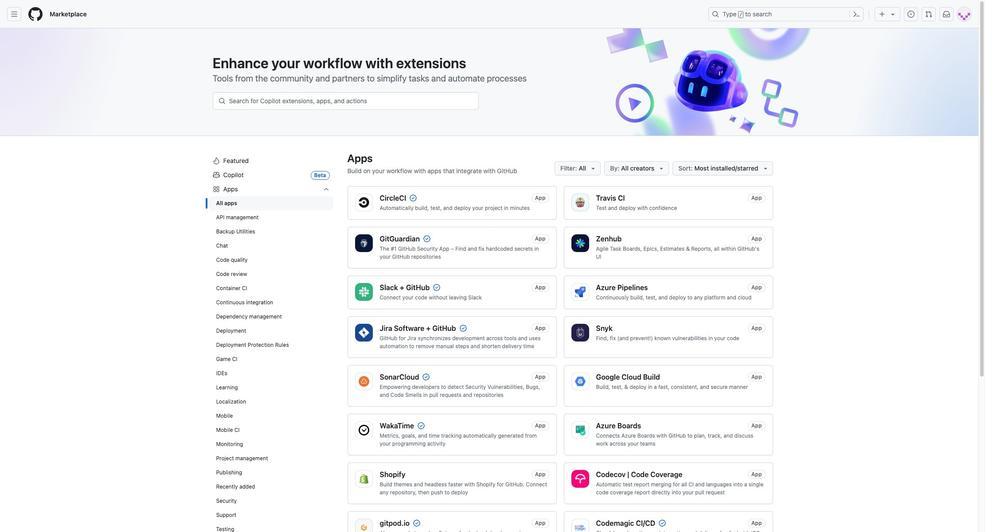 Task type: vqa. For each thing, say whether or not it's contained in the screenshot.
triangle down image to the left
yes



Task type: locate. For each thing, give the bounding box(es) containing it.
codecov | code coverage logo image
[[575, 474, 586, 485]]

gitguardian logo image
[[359, 238, 369, 249]]

2 vertical spatial sc 9kayk9 0 image
[[460, 325, 467, 332]]

2 horizontal spatial sc 9kayk9 0 image
[[460, 325, 467, 332]]

triangle down image
[[590, 165, 597, 172], [658, 165, 665, 172]]

2 triangle down image from the left
[[658, 165, 665, 172]]

zenhub logo image
[[575, 238, 586, 249]]

git pull request image
[[926, 11, 933, 18]]

sonarcloud logo image
[[359, 377, 369, 387]]

0 vertical spatial triangle down image
[[890, 11, 897, 18]]

circleci logo image
[[359, 197, 369, 208]]

apps image
[[213, 186, 220, 193]]

0 horizontal spatial triangle down image
[[590, 165, 597, 172]]

sc 9kayk9 0 image
[[410, 195, 417, 202], [424, 236, 431, 243], [423, 374, 430, 381], [418, 423, 425, 430], [413, 520, 421, 527], [659, 520, 666, 527]]

homepage image
[[28, 7, 43, 21]]

1 horizontal spatial sc 9kayk9 0 image
[[433, 284, 441, 291]]

1 vertical spatial sc 9kayk9 0 image
[[433, 284, 441, 291]]

triangle down image
[[890, 11, 897, 18], [762, 165, 769, 172]]

sc 9kayk9 0 image for jira software + github logo
[[460, 325, 467, 332]]

gitpod.io logo image
[[359, 523, 369, 533]]

0 vertical spatial sc 9kayk9 0 image
[[323, 186, 330, 193]]

jira software + github logo image
[[359, 328, 369, 338]]

slack + github logo image
[[359, 287, 369, 298]]

sc 9kayk9 0 image
[[323, 186, 330, 193], [433, 284, 441, 291], [460, 325, 467, 332]]

sc 9kayk9 0 image for slack + github logo
[[433, 284, 441, 291]]

google cloud build logo image
[[575, 377, 586, 387]]

wakatime logo image
[[359, 425, 369, 436]]

travis ci logo image
[[575, 197, 586, 208]]

1 horizontal spatial triangle down image
[[658, 165, 665, 172]]

sc 9kayk9 0 image for codemagic ci/cd logo
[[659, 520, 666, 527]]

sc 9kayk9 0 image for 'wakatime logo'
[[418, 423, 425, 430]]

inbox image
[[943, 11, 950, 18]]

0 horizontal spatial triangle down image
[[762, 165, 769, 172]]

shopify logo image
[[359, 474, 369, 485]]

azure boards logo image
[[575, 425, 586, 436]]

azure pipelines logo image
[[575, 287, 586, 298]]

copilot image
[[213, 172, 220, 179]]



Task type: describe. For each thing, give the bounding box(es) containing it.
codemagic ci/cd logo image
[[575, 523, 586, 533]]

snyk logo image
[[575, 328, 586, 338]]

sc 9kayk9 0 image for circleci logo at the left
[[410, 195, 417, 202]]

search image
[[218, 98, 226, 105]]

sc 9kayk9 0 image for sonarcloud logo
[[423, 374, 430, 381]]

command palette image
[[853, 11, 860, 18]]

1 horizontal spatial triangle down image
[[890, 11, 897, 18]]

Search Marketplace text field
[[229, 97, 478, 105]]

sc 9kayk9 0 image for the gitguardian logo
[[424, 236, 431, 243]]

flame image
[[213, 157, 220, 165]]

1 vertical spatial triangle down image
[[762, 165, 769, 172]]

issue opened image
[[908, 11, 915, 18]]

1 triangle down image from the left
[[590, 165, 597, 172]]

sc 9kayk9 0 image for gitpod.io logo
[[413, 520, 421, 527]]

0 horizontal spatial sc 9kayk9 0 image
[[323, 186, 330, 193]]



